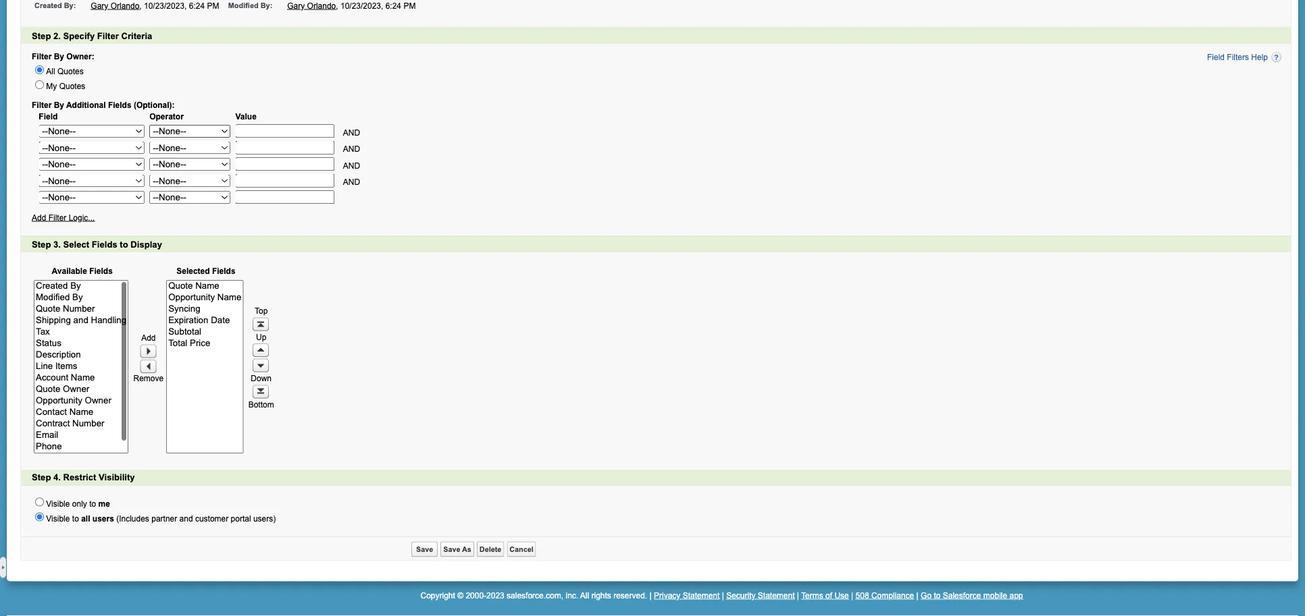 Task type: describe. For each thing, give the bounding box(es) containing it.
all
[[81, 515, 90, 524]]

privacy statement link
[[654, 592, 720, 601]]

visible for visible to all users (includes partner and customer portal users)
[[46, 515, 70, 524]]

filter down "my quotes" radio
[[32, 101, 52, 110]]

users)
[[253, 515, 276, 524]]

selected
[[177, 267, 210, 276]]

2.
[[53, 31, 61, 41]]

filter by additional fields (optional):
[[32, 101, 175, 110]]

security statement link
[[727, 592, 795, 601]]

2 pm from the left
[[404, 1, 416, 10]]

available fields
[[52, 267, 113, 276]]

restrict
[[63, 473, 96, 483]]

field for field filters help
[[1208, 53, 1225, 62]]

mobile
[[984, 592, 1008, 601]]

by for owner:
[[54, 52, 64, 61]]

3.
[[53, 240, 61, 250]]

security
[[727, 592, 756, 601]]

copyright
[[421, 592, 455, 601]]

1 pm from the left
[[207, 1, 219, 10]]

2 gary from the left
[[287, 1, 305, 10]]

reserved.
[[614, 592, 648, 601]]

2 10/23/2023, from the left
[[341, 1, 383, 10]]

0 horizontal spatial all
[[46, 67, 55, 76]]

rights
[[592, 592, 611, 601]]

1 vertical spatial all
[[580, 592, 589, 601]]

specify
[[63, 31, 95, 41]]

portal
[[231, 515, 251, 524]]

, for 1st gary orlando link from left
[[139, 1, 142, 10]]

2 gary orlando , 10/23/2023, 6:24 pm from the left
[[287, 1, 416, 10]]

4.
[[53, 473, 61, 483]]

5 | from the left
[[917, 592, 919, 601]]

1 gary orlando link from the left
[[91, 1, 139, 10]]

3 | from the left
[[797, 592, 799, 601]]

bottom
[[248, 401, 274, 410]]

by: for created by:
[[64, 1, 76, 9]]

1 10/23/2023, from the left
[[144, 1, 187, 10]]

(includes
[[116, 515, 149, 524]]

top
[[255, 307, 268, 316]]

508 compliance link
[[856, 592, 915, 601]]

inc.
[[566, 592, 579, 601]]

additional
[[66, 101, 106, 110]]

available
[[52, 267, 87, 276]]

visible only to me
[[46, 500, 110, 509]]

and
[[179, 515, 193, 524]]

use
[[835, 592, 849, 601]]

orlando for 1st gary orlando link from left
[[111, 1, 139, 10]]

field filters help
[[1208, 53, 1268, 62]]

up image
[[253, 344, 269, 358]]

1 gary from the left
[[91, 1, 108, 10]]

app
[[1010, 592, 1023, 601]]

quotes for all quotes
[[57, 67, 84, 76]]

filters
[[1227, 53, 1250, 62]]

up
[[256, 333, 266, 342]]

owner:
[[66, 52, 94, 61]]

go to salesforce mobile app link
[[921, 592, 1023, 601]]

top image
[[253, 318, 269, 331]]

criteria
[[121, 31, 152, 41]]

(optional):
[[134, 101, 175, 110]]

4 and from the top
[[343, 178, 360, 187]]

display
[[131, 240, 162, 250]]

1 6:24 from the left
[[189, 1, 205, 10]]

privacy
[[654, 592, 681, 601]]

to left all
[[72, 515, 79, 524]]

operator
[[149, 112, 184, 121]]

field for field
[[39, 112, 58, 121]]

step 4. restrict visibility
[[32, 473, 135, 483]]

1 and from the top
[[343, 128, 360, 137]]

me
[[98, 500, 110, 509]]

fields right selected at the top
[[212, 267, 236, 276]]

my quotes
[[46, 82, 85, 91]]

selected fields
[[177, 267, 236, 276]]

©
[[458, 592, 464, 601]]

2 6:24 from the left
[[386, 1, 401, 10]]

to left me
[[89, 500, 96, 509]]

filter left criteria
[[97, 31, 119, 41]]

compliance
[[872, 592, 915, 601]]

value
[[236, 112, 257, 121]]



Task type: vqa. For each thing, say whether or not it's contained in the screenshot.
PM
yes



Task type: locate. For each thing, give the bounding box(es) containing it.
1 | from the left
[[650, 592, 652, 601]]

2023
[[487, 592, 505, 601]]

fields right select
[[92, 240, 117, 250]]

None text field
[[236, 141, 335, 155], [236, 157, 335, 171], [236, 141, 335, 155], [236, 157, 335, 171]]

logic...
[[69, 213, 95, 222]]

2 by: from the left
[[261, 1, 273, 9]]

by: for modified by:
[[261, 1, 273, 9]]

2 orlando from the left
[[307, 1, 336, 10]]

0 horizontal spatial orlando
[[111, 1, 139, 10]]

visible
[[46, 500, 70, 509], [46, 515, 70, 524]]

gary right modified by:
[[287, 1, 305, 10]]

go
[[921, 592, 932, 601]]

orlando
[[111, 1, 139, 10], [307, 1, 336, 10]]

add
[[32, 213, 46, 222], [141, 334, 156, 343]]

all quotes
[[46, 67, 84, 76]]

field filters help link
[[1208, 52, 1285, 63]]

and
[[343, 128, 360, 137], [343, 144, 360, 154], [343, 161, 360, 170], [343, 178, 360, 187]]

1 vertical spatial field
[[39, 112, 58, 121]]

step left 4.
[[32, 473, 51, 483]]

0 vertical spatial add
[[32, 213, 46, 222]]

1 horizontal spatial add
[[141, 334, 156, 343]]

terms
[[802, 592, 824, 601]]

quotes down all quotes
[[59, 82, 85, 91]]

filter by owner:
[[32, 52, 94, 61]]

salesforce
[[943, 592, 982, 601]]

1 horizontal spatial 10/23/2023,
[[341, 1, 383, 10]]

field left 'filters'
[[1208, 53, 1225, 62]]

1 step from the top
[[32, 31, 51, 41]]

1 horizontal spatial all
[[580, 592, 589, 601]]

remove image
[[140, 360, 156, 374]]

created
[[34, 1, 62, 9]]

2 vertical spatial step
[[32, 473, 51, 483]]

by:
[[64, 1, 76, 9], [261, 1, 273, 9]]

4 | from the left
[[852, 592, 854, 601]]

all
[[46, 67, 55, 76], [580, 592, 589, 601]]

0 horizontal spatial 6:24
[[189, 1, 205, 10]]

visible left only
[[46, 500, 70, 509]]

1 horizontal spatial gary
[[287, 1, 305, 10]]

step for step 2. specify filter criteria
[[32, 31, 51, 41]]

all right all quotes radio at top left
[[46, 67, 55, 76]]

of
[[826, 592, 833, 601]]

down
[[251, 374, 272, 384]]

quotes
[[57, 67, 84, 76], [59, 82, 85, 91]]

pm
[[207, 1, 219, 10], [404, 1, 416, 10]]

| left '508'
[[852, 592, 854, 601]]

| left privacy
[[650, 592, 652, 601]]

2 , from the left
[[336, 1, 338, 10]]

to right go
[[934, 592, 941, 601]]

statement right privacy
[[683, 592, 720, 601]]

2 statement from the left
[[758, 592, 795, 601]]

1 statement from the left
[[683, 592, 720, 601]]

1 vertical spatial by
[[54, 101, 64, 110]]

gary orlando link
[[91, 1, 139, 10], [287, 1, 336, 10]]

1 horizontal spatial field
[[1208, 53, 1225, 62]]

0 vertical spatial visible
[[46, 500, 70, 509]]

0 vertical spatial by
[[54, 52, 64, 61]]

1 vertical spatial add
[[141, 334, 156, 343]]

quotes for my quotes
[[59, 82, 85, 91]]

0 horizontal spatial gary
[[91, 1, 108, 10]]

filter
[[97, 31, 119, 41], [32, 52, 52, 61], [32, 101, 52, 110], [48, 213, 66, 222]]

modified
[[228, 1, 259, 9]]

1 gary orlando , 10/23/2023, 6:24 pm from the left
[[91, 1, 219, 10]]

partner
[[152, 515, 177, 524]]

1 vertical spatial quotes
[[59, 82, 85, 91]]

0 horizontal spatial by:
[[64, 1, 76, 9]]

10/23/2023,
[[144, 1, 187, 10], [341, 1, 383, 10]]

None submit
[[412, 542, 438, 558], [441, 542, 474, 558], [507, 542, 536, 558], [412, 542, 438, 558], [441, 542, 474, 558], [507, 542, 536, 558]]

field
[[1208, 53, 1225, 62], [39, 112, 58, 121]]

| left security
[[722, 592, 724, 601]]

1 , from the left
[[139, 1, 142, 10]]

customer
[[195, 515, 229, 524]]

0 horizontal spatial 10/23/2023,
[[144, 1, 187, 10]]

2 | from the left
[[722, 592, 724, 601]]

1 horizontal spatial by:
[[261, 1, 273, 9]]

field down my
[[39, 112, 58, 121]]

My Quotes radio
[[35, 80, 44, 89]]

my
[[46, 82, 57, 91]]

add filter logic... link
[[32, 213, 95, 222]]

down image
[[253, 359, 269, 373]]

2 step from the top
[[32, 240, 51, 250]]

add for add filter logic...
[[32, 213, 46, 222]]

1 horizontal spatial 6:24
[[386, 1, 401, 10]]

filter left logic...
[[48, 213, 66, 222]]

remove
[[133, 374, 164, 384]]

508
[[856, 592, 869, 601]]

by up all quotes
[[54, 52, 64, 61]]

quotes up my quotes
[[57, 67, 84, 76]]

add left logic...
[[32, 213, 46, 222]]

fields
[[108, 101, 131, 110], [92, 240, 117, 250], [89, 267, 113, 276], [212, 267, 236, 276]]

step
[[32, 31, 51, 41], [32, 240, 51, 250], [32, 473, 51, 483]]

step for step 4. restrict visibility
[[32, 473, 51, 483]]

0 vertical spatial all
[[46, 67, 55, 76]]

1 by from the top
[[54, 52, 64, 61]]

| left 'terms'
[[797, 592, 799, 601]]

2000-
[[466, 592, 487, 601]]

statement right security
[[758, 592, 795, 601]]

by: right created
[[64, 1, 76, 9]]

1 horizontal spatial pm
[[404, 1, 416, 10]]

terms of use link
[[802, 592, 849, 601]]

orlando for first gary orlando link from right
[[307, 1, 336, 10]]

step for step 3. select fields to display
[[32, 240, 51, 250]]

visibility
[[99, 473, 135, 483]]

0 horizontal spatial pm
[[207, 1, 219, 10]]

only
[[72, 500, 87, 509]]

add image
[[140, 345, 156, 358]]

step left 3.
[[32, 240, 51, 250]]

0 vertical spatial quotes
[[57, 67, 84, 76]]

1 visible from the top
[[46, 500, 70, 509]]

add for add
[[141, 334, 156, 343]]

2 and from the top
[[343, 144, 360, 154]]

1 vertical spatial visible
[[46, 515, 70, 524]]

by down my quotes
[[54, 101, 64, 110]]

select
[[63, 240, 89, 250]]

created by:
[[34, 1, 76, 9]]

step left 2. on the left top of the page
[[32, 31, 51, 41]]

gary
[[91, 1, 108, 10], [287, 1, 305, 10]]

by
[[54, 52, 64, 61], [54, 101, 64, 110]]

0 horizontal spatial ,
[[139, 1, 142, 10]]

to left display on the top of page
[[120, 240, 128, 250]]

by: right modified
[[261, 1, 273, 9]]

visible for visible only to me
[[46, 500, 70, 509]]

visible down visible only to me
[[46, 515, 70, 524]]

add up "add" icon
[[141, 334, 156, 343]]

step 2. specify filter criteria
[[32, 31, 152, 41]]

fields right additional
[[108, 101, 131, 110]]

0 vertical spatial field
[[1208, 53, 1225, 62]]

users
[[92, 515, 114, 524]]

to
[[120, 240, 128, 250], [89, 500, 96, 509], [72, 515, 79, 524], [934, 592, 941, 601]]

add filter logic...
[[32, 213, 95, 222]]

None text field
[[236, 124, 335, 138], [236, 174, 335, 188], [236, 191, 335, 204], [236, 124, 335, 138], [236, 174, 335, 188], [236, 191, 335, 204]]

modified by:
[[228, 1, 273, 9]]

1 horizontal spatial ,
[[336, 1, 338, 10]]

0 horizontal spatial add
[[32, 213, 46, 222]]

help
[[1252, 53, 1268, 62]]

All Quotes radio
[[35, 66, 44, 74]]

gary orlando link up criteria
[[91, 1, 139, 10]]

by for additional
[[54, 101, 64, 110]]

| left go
[[917, 592, 919, 601]]

, for first gary orlando link from right
[[336, 1, 338, 10]]

2 gary orlando link from the left
[[287, 1, 336, 10]]

fields down step 3. select fields to display
[[89, 267, 113, 276]]

1 horizontal spatial orlando
[[307, 1, 336, 10]]

0 horizontal spatial gary orlando , 10/23/2023, 6:24 pm
[[91, 1, 219, 10]]

0 vertical spatial step
[[32, 31, 51, 41]]

1 orlando from the left
[[111, 1, 139, 10]]

step 3. select fields to display
[[32, 240, 162, 250]]

3 and from the top
[[343, 161, 360, 170]]

3 step from the top
[[32, 473, 51, 483]]

0 horizontal spatial gary orlando link
[[91, 1, 139, 10]]

0 horizontal spatial field
[[39, 112, 58, 121]]

None button
[[477, 542, 504, 558]]

copyright © 2000-2023 salesforce.com, inc. all rights reserved. | privacy statement | security statement | terms of use | 508 compliance | go to salesforce mobile app
[[421, 592, 1023, 601]]

gary orlando , 10/23/2023, 6:24 pm
[[91, 1, 219, 10], [287, 1, 416, 10]]

1 horizontal spatial gary orlando link
[[287, 1, 336, 10]]

|
[[650, 592, 652, 601], [722, 592, 724, 601], [797, 592, 799, 601], [852, 592, 854, 601], [917, 592, 919, 601]]

salesforce.com,
[[507, 592, 564, 601]]

gary orlando link right modified by:
[[287, 1, 336, 10]]

all right inc.
[[580, 592, 589, 601]]

visible to all users (includes partner and customer portal users)
[[46, 515, 276, 524]]

statement
[[683, 592, 720, 601], [758, 592, 795, 601]]

1 by: from the left
[[64, 1, 76, 9]]

6:24
[[189, 1, 205, 10], [386, 1, 401, 10]]

1 horizontal spatial statement
[[758, 592, 795, 601]]

None radio
[[35, 498, 44, 507], [35, 513, 44, 522], [35, 498, 44, 507], [35, 513, 44, 522]]

1 horizontal spatial gary orlando , 10/23/2023, 6:24 pm
[[287, 1, 416, 10]]

filter up all quotes radio at top left
[[32, 52, 52, 61]]

,
[[139, 1, 142, 10], [336, 1, 338, 10]]

2 by from the top
[[54, 101, 64, 110]]

bottom image
[[253, 385, 269, 399]]

1 vertical spatial step
[[32, 240, 51, 250]]

gary up step 2. specify filter criteria
[[91, 1, 108, 10]]

2 visible from the top
[[46, 515, 70, 524]]

help image
[[1272, 52, 1283, 63]]

0 horizontal spatial statement
[[683, 592, 720, 601]]



